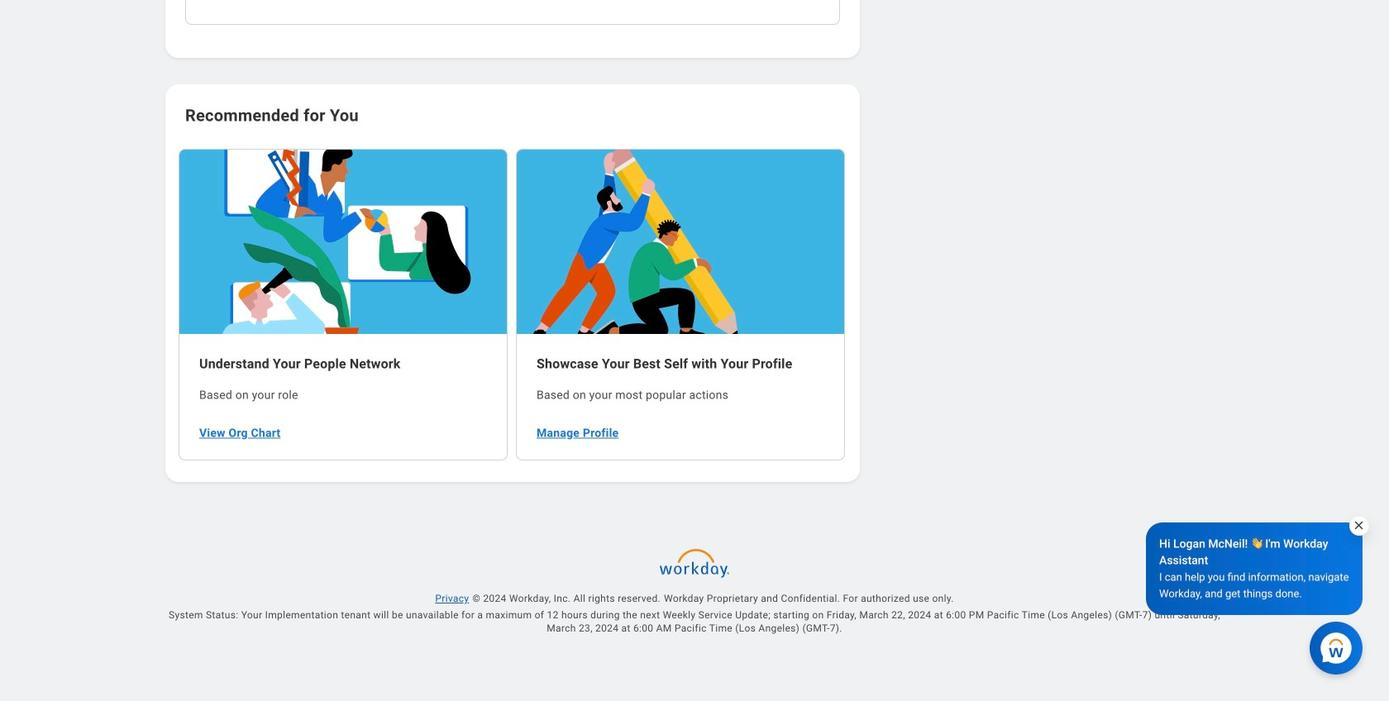 Task type: vqa. For each thing, say whether or not it's contained in the screenshot.
list
yes



Task type: describe. For each thing, give the bounding box(es) containing it.
x image
[[1353, 519, 1365, 532]]



Task type: locate. For each thing, give the bounding box(es) containing it.
workday assistant region
[[1146, 516, 1369, 675]]

list
[[179, 147, 847, 462]]

footer
[[139, 541, 1250, 701]]



